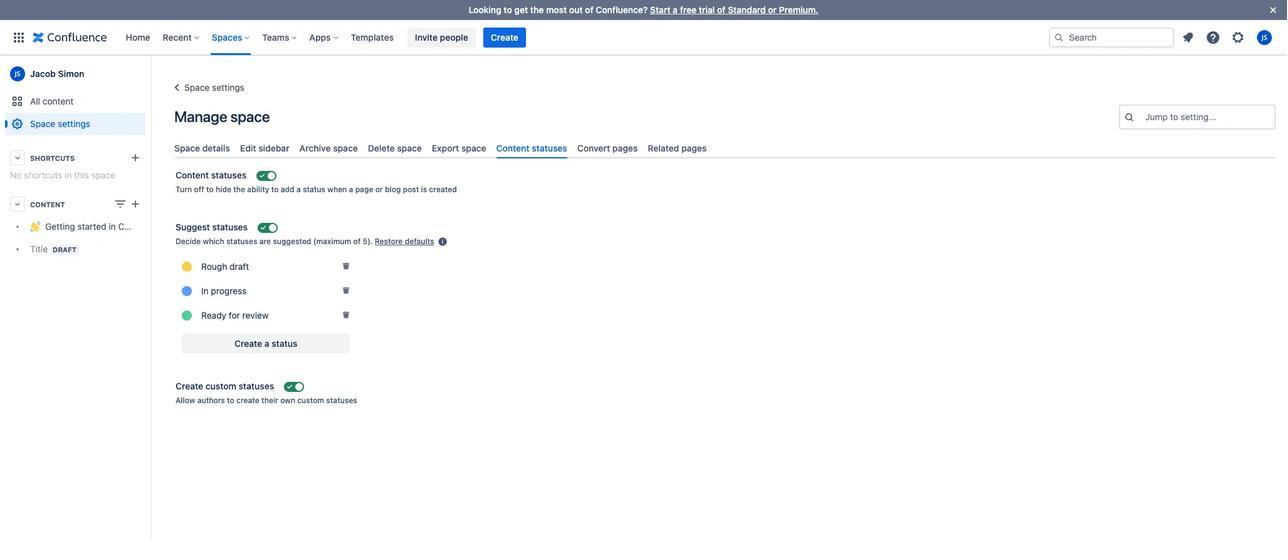Task type: describe. For each thing, give the bounding box(es) containing it.
related pages
[[648, 143, 707, 154]]

suggested
[[273, 237, 311, 247]]

getting
[[45, 222, 75, 232]]

out
[[569, 4, 583, 15]]

create link
[[483, 27, 526, 47]]

space for export space
[[462, 143, 486, 154]]

allow authors to create their own custom statuses
[[176, 396, 357, 406]]

decide
[[176, 237, 201, 247]]

their
[[262, 396, 278, 406]]

content
[[43, 96, 74, 107]]

of for defaults
[[353, 237, 361, 247]]

0 vertical spatial the
[[530, 4, 544, 15]]

2 horizontal spatial of
[[717, 4, 726, 15]]

1 vertical spatial content statuses
[[176, 170, 247, 181]]

1 horizontal spatial custom
[[297, 396, 324, 406]]

space settings inside space element
[[30, 119, 90, 129]]

related
[[648, 143, 679, 154]]

teams
[[262, 32, 289, 42]]

shortcuts
[[30, 154, 75, 162]]

jump
[[1146, 112, 1168, 122]]

collapse sidebar image
[[137, 61, 164, 87]]

draft
[[53, 246, 77, 254]]

a left page
[[349, 185, 353, 195]]

details
[[202, 143, 230, 154]]

0 horizontal spatial space settings link
[[5, 113, 145, 135]]

create a page image
[[128, 197, 143, 212]]

all content link
[[5, 90, 145, 113]]

banner containing home
[[0, 20, 1288, 55]]

statuses up which
[[212, 222, 248, 233]]

create a status button
[[182, 334, 350, 354]]

to right jump
[[1171, 112, 1179, 122]]

content statuses link
[[491, 138, 572, 159]]

archive
[[300, 143, 331, 154]]

remove icon image for ready for review
[[341, 310, 351, 320]]

1 horizontal spatial content
[[176, 170, 209, 181]]

shortcuts
[[24, 170, 62, 181]]

help icon image
[[1206, 30, 1221, 45]]

shortcuts button
[[5, 147, 145, 169]]

jacob simon link
[[5, 61, 145, 87]]

started
[[77, 222, 106, 232]]

home
[[126, 32, 150, 42]]

getting started in confluence
[[45, 222, 164, 232]]

add shortcut image
[[128, 151, 143, 166]]

suggest
[[176, 222, 210, 233]]

invite people button
[[408, 27, 476, 47]]

export
[[432, 143, 459, 154]]

people
[[440, 32, 468, 42]]

archive space
[[300, 143, 358, 154]]

space for manage space
[[230, 108, 270, 125]]

apps
[[309, 32, 331, 42]]

jacob
[[30, 68, 56, 79]]

spaces button
[[208, 27, 255, 47]]

in for shortcuts
[[65, 170, 72, 181]]

pages for convert pages
[[613, 143, 638, 154]]

invite people
[[415, 32, 468, 42]]

content button
[[5, 193, 145, 216]]

delete space link
[[363, 138, 427, 159]]

Search settings text field
[[1146, 111, 1148, 124]]

is
[[421, 185, 427, 195]]

this
[[74, 170, 89, 181]]

are
[[259, 237, 271, 247]]

off
[[194, 185, 204, 195]]

invite
[[415, 32, 438, 42]]

setting...
[[1181, 112, 1217, 122]]

add
[[281, 185, 295, 195]]

own
[[280, 396, 295, 406]]

global element
[[8, 20, 1049, 55]]

title draft
[[30, 244, 77, 255]]

confluence
[[118, 222, 164, 232]]

statuses up the hide
[[211, 170, 247, 181]]

sidebar
[[259, 143, 290, 154]]

space for delete space
[[397, 143, 422, 154]]

tree inside space element
[[5, 216, 164, 261]]

all content
[[30, 96, 74, 107]]

decide which statuses are suggested (maximum of 5). restore defaults
[[176, 237, 434, 247]]

convert pages link
[[572, 138, 643, 159]]

statuses left are
[[226, 237, 257, 247]]

to down create custom statuses
[[227, 396, 234, 406]]

most
[[546, 4, 567, 15]]

space for archive space
[[333, 143, 358, 154]]

space details
[[174, 143, 230, 154]]

hide
[[216, 185, 231, 195]]

close image
[[1266, 3, 1281, 18]]

defaults
[[405, 237, 434, 247]]

statuses right own
[[326, 396, 357, 406]]

(maximum
[[313, 237, 351, 247]]

1 vertical spatial space
[[30, 119, 55, 129]]

recent
[[163, 32, 192, 42]]

confluence?
[[596, 4, 648, 15]]

title
[[30, 244, 48, 255]]

simon
[[58, 68, 84, 79]]

delete
[[368, 143, 395, 154]]

teams button
[[259, 27, 302, 47]]

apps button
[[306, 27, 343, 47]]

0 vertical spatial space settings
[[184, 82, 244, 93]]

related pages link
[[643, 138, 712, 159]]

space details link
[[169, 138, 235, 159]]



Task type: locate. For each thing, give the bounding box(es) containing it.
2 remove icon image from the top
[[341, 286, 351, 296]]

to
[[504, 4, 512, 15], [1171, 112, 1179, 122], [206, 185, 214, 195], [271, 185, 279, 195], [227, 396, 234, 406]]

content inside dropdown button
[[30, 200, 65, 209]]

looking
[[469, 4, 502, 15]]

status left when
[[303, 185, 325, 195]]

create inside dropdown button
[[235, 339, 262, 349]]

pages right convert
[[613, 143, 638, 154]]

all
[[30, 96, 40, 107]]

remove icon image for in progress
[[341, 286, 351, 296]]

when
[[328, 185, 347, 195]]

convert pages
[[577, 143, 638, 154]]

to right off
[[206, 185, 214, 195]]

manage
[[174, 108, 227, 125]]

status
[[303, 185, 325, 195], [272, 339, 297, 349]]

ready for review
[[201, 310, 269, 321]]

0 horizontal spatial in
[[65, 170, 72, 181]]

settings up manage space
[[212, 82, 244, 93]]

tab list containing space details
[[169, 138, 1281, 159]]

no shortcuts in this space
[[10, 170, 116, 181]]

0 horizontal spatial the
[[233, 185, 245, 195]]

pages inside "link"
[[682, 143, 707, 154]]

content up getting
[[30, 200, 65, 209]]

to left add
[[271, 185, 279, 195]]

2 vertical spatial space
[[174, 143, 200, 154]]

1 vertical spatial or
[[375, 185, 383, 195]]

0 vertical spatial space
[[184, 82, 210, 93]]

0 vertical spatial content
[[496, 143, 530, 154]]

1 pages from the left
[[613, 143, 638, 154]]

pages right related
[[682, 143, 707, 154]]

1 vertical spatial custom
[[297, 396, 324, 406]]

create custom statuses
[[176, 381, 274, 392]]

or right standard
[[768, 4, 777, 15]]

content statuses left convert
[[496, 143, 567, 154]]

create down the get
[[491, 32, 519, 42]]

jacob simon
[[30, 68, 84, 79]]

0 horizontal spatial create
[[176, 381, 203, 392]]

a left free
[[673, 4, 678, 15]]

recent button
[[159, 27, 204, 47]]

0 horizontal spatial content
[[30, 200, 65, 209]]

custom
[[206, 381, 236, 392], [297, 396, 324, 406]]

Search field
[[1049, 27, 1175, 47]]

the
[[530, 4, 544, 15], [233, 185, 245, 195]]

0 vertical spatial custom
[[206, 381, 236, 392]]

2 pages from the left
[[682, 143, 707, 154]]

settings icon image
[[1231, 30, 1246, 45]]

the right the get
[[530, 4, 544, 15]]

notification icon image
[[1181, 30, 1196, 45]]

0 horizontal spatial of
[[353, 237, 361, 247]]

search image
[[1054, 32, 1064, 42]]

progress
[[211, 286, 247, 296]]

1 vertical spatial settings
[[58, 119, 90, 129]]

0 vertical spatial content statuses
[[496, 143, 567, 154]]

delete space
[[368, 143, 422, 154]]

1 vertical spatial in
[[109, 222, 116, 232]]

space up manage
[[184, 82, 210, 93]]

custom right own
[[297, 396, 324, 406]]

create inside create link
[[491, 32, 519, 42]]

archive space link
[[295, 138, 363, 159]]

1 horizontal spatial or
[[768, 4, 777, 15]]

1 horizontal spatial in
[[109, 222, 116, 232]]

in progress
[[201, 286, 247, 296]]

rough draft
[[201, 261, 249, 272]]

the right the hide
[[233, 185, 245, 195]]

space element
[[0, 55, 164, 540]]

turn
[[176, 185, 192, 195]]

post
[[403, 185, 419, 195]]

standard
[[728, 4, 766, 15]]

in inside tree
[[109, 222, 116, 232]]

confluence image
[[33, 30, 107, 45], [33, 30, 107, 45]]

statuses left convert
[[532, 143, 567, 154]]

templates link
[[347, 27, 398, 47]]

create for create a status
[[235, 339, 262, 349]]

info icon image
[[438, 237, 448, 247]]

statuses inside content statuses link
[[532, 143, 567, 154]]

1 horizontal spatial content statuses
[[496, 143, 567, 154]]

edit sidebar link
[[235, 138, 295, 159]]

banner
[[0, 20, 1288, 55]]

settings
[[212, 82, 244, 93], [58, 119, 90, 129]]

manage space
[[174, 108, 270, 125]]

trial
[[699, 4, 715, 15]]

0 vertical spatial in
[[65, 170, 72, 181]]

space settings link down content
[[5, 113, 145, 135]]

content statuses up off
[[176, 170, 247, 181]]

authors
[[197, 396, 225, 406]]

convert
[[577, 143, 610, 154]]

start
[[650, 4, 671, 15]]

or left the blog
[[375, 185, 383, 195]]

get
[[515, 4, 528, 15]]

jump to setting...
[[1146, 112, 1217, 122]]

statuses
[[532, 143, 567, 154], [211, 170, 247, 181], [212, 222, 248, 233], [226, 237, 257, 247], [239, 381, 274, 392], [326, 396, 357, 406]]

create up allow
[[176, 381, 203, 392]]

start a free trial of standard or premium. link
[[650, 4, 819, 15]]

2 vertical spatial create
[[176, 381, 203, 392]]

create down review
[[235, 339, 262, 349]]

custom up "authors"
[[206, 381, 236, 392]]

0 horizontal spatial settings
[[58, 119, 90, 129]]

draft
[[230, 261, 249, 272]]

0 vertical spatial space settings link
[[169, 80, 244, 95]]

appswitcher icon image
[[11, 30, 26, 45]]

in left this
[[65, 170, 72, 181]]

settings down all content link
[[58, 119, 90, 129]]

content up off
[[176, 170, 209, 181]]

status inside dropdown button
[[272, 339, 297, 349]]

1 horizontal spatial of
[[585, 4, 594, 15]]

0 horizontal spatial or
[[375, 185, 383, 195]]

change view image
[[113, 197, 128, 212]]

space right export
[[462, 143, 486, 154]]

rough
[[201, 261, 227, 272]]

ability
[[247, 185, 269, 195]]

0 vertical spatial create
[[491, 32, 519, 42]]

of right trial
[[717, 4, 726, 15]]

statuses up create
[[239, 381, 274, 392]]

1 vertical spatial space settings link
[[5, 113, 145, 135]]

create
[[236, 396, 260, 406]]

a down review
[[265, 339, 269, 349]]

tree containing getting started in confluence
[[5, 216, 164, 261]]

space up edit on the top
[[230, 108, 270, 125]]

1 vertical spatial space settings
[[30, 119, 90, 129]]

blog
[[385, 185, 401, 195]]

of
[[585, 4, 594, 15], [717, 4, 726, 15], [353, 237, 361, 247]]

create for create custom statuses
[[176, 381, 203, 392]]

remove icon image for rough draft
[[341, 261, 351, 271]]

space left details
[[174, 143, 200, 154]]

export space
[[432, 143, 486, 154]]

content statuses inside 'tab list'
[[496, 143, 567, 154]]

0 horizontal spatial space settings
[[30, 119, 90, 129]]

create a status
[[235, 339, 297, 349]]

or
[[768, 4, 777, 15], [375, 185, 383, 195]]

edit sidebar
[[240, 143, 290, 154]]

1 vertical spatial the
[[233, 185, 245, 195]]

a right add
[[297, 185, 301, 195]]

suggest statuses
[[176, 222, 248, 233]]

space settings up manage space
[[184, 82, 244, 93]]

0 horizontal spatial content statuses
[[176, 170, 247, 181]]

a inside dropdown button
[[265, 339, 269, 349]]

in
[[65, 170, 72, 181], [109, 222, 116, 232]]

1 horizontal spatial create
[[235, 339, 262, 349]]

1 vertical spatial status
[[272, 339, 297, 349]]

create for create
[[491, 32, 519, 42]]

1 vertical spatial create
[[235, 339, 262, 349]]

pages
[[613, 143, 638, 154], [682, 143, 707, 154]]

1 horizontal spatial space settings link
[[169, 80, 244, 95]]

edit
[[240, 143, 256, 154]]

5).
[[363, 237, 373, 247]]

0 horizontal spatial status
[[272, 339, 297, 349]]

created
[[429, 185, 457, 195]]

remove icon image
[[341, 261, 351, 271], [341, 286, 351, 296], [341, 310, 351, 320]]

1 horizontal spatial pages
[[682, 143, 707, 154]]

page
[[355, 185, 373, 195]]

in for started
[[109, 222, 116, 232]]

content right the export space
[[496, 143, 530, 154]]

space settings down content
[[30, 119, 90, 129]]

space settings link up manage
[[169, 80, 244, 95]]

to left the get
[[504, 4, 512, 15]]

premium.
[[779, 4, 819, 15]]

0 vertical spatial settings
[[212, 82, 244, 93]]

1 horizontal spatial the
[[530, 4, 544, 15]]

in
[[201, 286, 209, 296]]

content statuses
[[496, 143, 567, 154], [176, 170, 247, 181]]

2 vertical spatial remove icon image
[[341, 310, 351, 320]]

0 horizontal spatial custom
[[206, 381, 236, 392]]

pages for related pages
[[682, 143, 707, 154]]

space down all
[[30, 119, 55, 129]]

free
[[680, 4, 697, 15]]

templates
[[351, 32, 394, 42]]

0 vertical spatial remove icon image
[[341, 261, 351, 271]]

no
[[10, 170, 22, 181]]

3 remove icon image from the top
[[341, 310, 351, 320]]

ready
[[201, 310, 226, 321]]

0 vertical spatial status
[[303, 185, 325, 195]]

1 horizontal spatial space settings
[[184, 82, 244, 93]]

content inside 'tab list'
[[496, 143, 530, 154]]

1 remove icon image from the top
[[341, 261, 351, 271]]

space right delete
[[397, 143, 422, 154]]

2 vertical spatial content
[[30, 200, 65, 209]]

spaces
[[212, 32, 242, 42]]

space right this
[[91, 170, 116, 181]]

tree
[[5, 216, 164, 261]]

of right out
[[585, 4, 594, 15]]

1 vertical spatial remove icon image
[[341, 286, 351, 296]]

space settings link
[[169, 80, 244, 95], [5, 113, 145, 135]]

looking to get the most out of confluence? start a free trial of standard or premium.
[[469, 4, 819, 15]]

in right the started
[[109, 222, 116, 232]]

1 horizontal spatial status
[[303, 185, 325, 195]]

0 horizontal spatial pages
[[613, 143, 638, 154]]

tab list
[[169, 138, 1281, 159]]

settings inside space element
[[58, 119, 90, 129]]

getting started in confluence link
[[5, 216, 164, 238]]

2 horizontal spatial create
[[491, 32, 519, 42]]

restore
[[375, 237, 403, 247]]

turn off to hide the ability to add a status when a page or blog post is created
[[176, 185, 457, 195]]

0 vertical spatial or
[[768, 4, 777, 15]]

space right the archive
[[333, 143, 358, 154]]

1 horizontal spatial settings
[[212, 82, 244, 93]]

create
[[491, 32, 519, 42], [235, 339, 262, 349], [176, 381, 203, 392]]

of for a
[[585, 4, 594, 15]]

for
[[229, 310, 240, 321]]

export space link
[[427, 138, 491, 159]]

your profile and preferences image
[[1257, 30, 1272, 45]]

allow
[[176, 396, 195, 406]]

2 horizontal spatial content
[[496, 143, 530, 154]]

of left 5).
[[353, 237, 361, 247]]

1 vertical spatial content
[[176, 170, 209, 181]]

space inside 'link'
[[174, 143, 200, 154]]

status up own
[[272, 339, 297, 349]]



Task type: vqa. For each thing, say whether or not it's contained in the screenshot.
SEARCH field
yes



